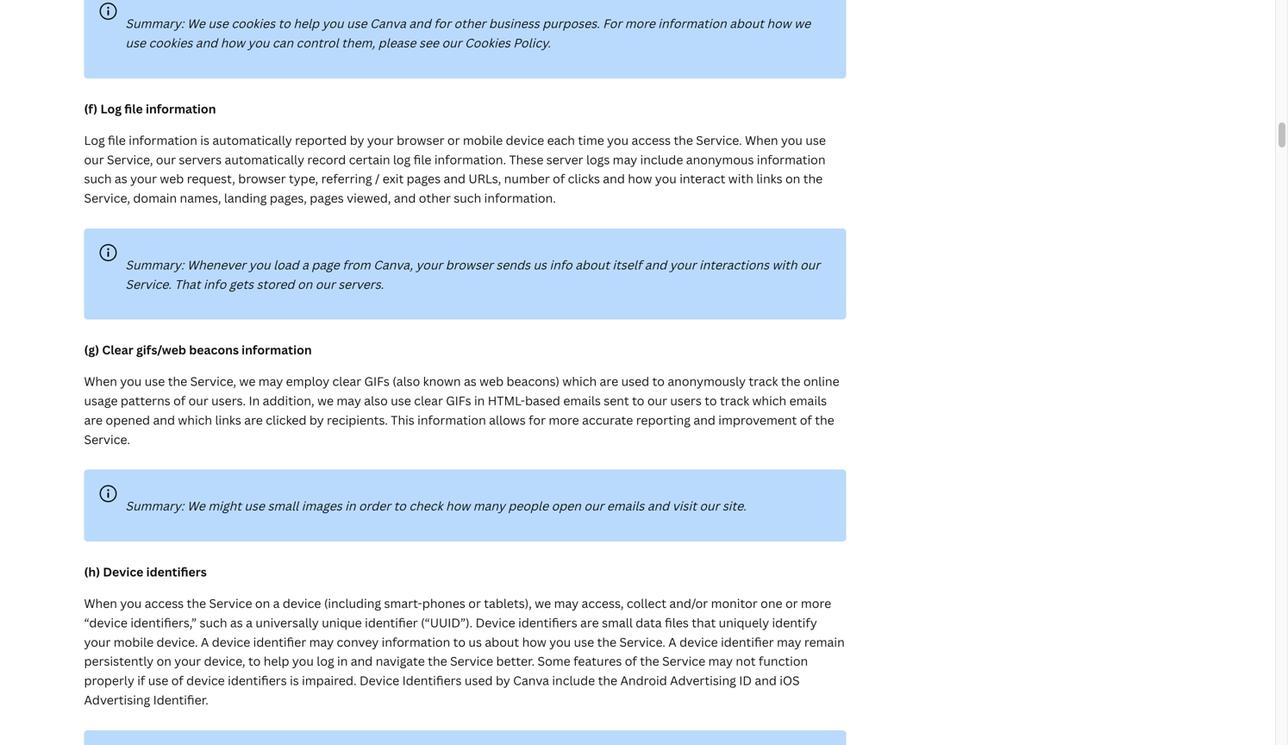 Task type: locate. For each thing, give the bounding box(es) containing it.
pages right exit
[[407, 170, 441, 187]]

us inside when you access the service on a device (including smart-phones or tablets), we may access, collect and/or monitor one or more "device identifiers," such as a universally unique identifier ("uuid"). device identifiers are small data files that uniquely identify your mobile device. a device identifier may convey information to us about how you use the service. a device identifier may remain persistently on your device, to help you log in and navigate the service better. some features of the service may not function properly if use of device identifiers is impaired. device identifiers used by canva include the android advertising id and ios advertising identifier.
[[469, 634, 482, 650]]

as right known
[[464, 373, 477, 390]]

2 vertical spatial more
[[801, 595, 832, 612]]

1 horizontal spatial a
[[273, 595, 280, 612]]

0 horizontal spatial access
[[145, 595, 184, 612]]

emails up 'accurate'
[[564, 393, 601, 409]]

cookies up can
[[231, 15, 275, 32]]

a down files at right bottom
[[669, 634, 677, 650]]

access up identifiers,"
[[145, 595, 184, 612]]

0 horizontal spatial clear
[[333, 373, 362, 390]]

2 horizontal spatial such
[[454, 190, 482, 206]]

0 vertical spatial log
[[100, 100, 122, 117]]

service. down data
[[620, 634, 666, 650]]

files
[[665, 615, 689, 631]]

summary: inside summary: whenever you load a page from canva, your browser sends us info about itself and your interactions with our service. that info gets stored on our servers.
[[126, 257, 184, 273]]

summary:
[[126, 15, 184, 32], [126, 257, 184, 273], [126, 498, 184, 514]]

users
[[671, 393, 702, 409]]

0 vertical spatial help
[[294, 15, 319, 32]]

pages,
[[270, 190, 307, 206]]

for up see
[[434, 15, 451, 32]]

with
[[729, 170, 754, 187], [772, 257, 798, 273]]

1 horizontal spatial emails
[[607, 498, 645, 514]]

information up employ
[[242, 342, 312, 358]]

canva up please
[[370, 15, 406, 32]]

browser up landing
[[238, 170, 286, 187]]

log
[[100, 100, 122, 117], [84, 132, 105, 148]]

such down urls,
[[454, 190, 482, 206]]

(including
[[324, 595, 381, 612]]

when up usage
[[84, 373, 117, 390]]

more up identify
[[801, 595, 832, 612]]

(h)
[[84, 564, 100, 580]]

other
[[454, 15, 486, 32], [419, 190, 451, 206]]

when inside log file information is automatically reported by your browser or mobile device each time you access the service. when you use our service, our servers automatically record certain log file information. these server logs may include anonymous information such as your web request, browser type, referring / exit pages and urls, number of clicks and how you interact with links on the service, domain names, landing pages, pages viewed, and other such information.
[[745, 132, 779, 148]]

0 vertical spatial we
[[187, 15, 205, 32]]

persistently
[[84, 653, 154, 670]]

info
[[550, 257, 573, 273], [204, 276, 226, 292]]

if
[[137, 673, 145, 689]]

identifiers
[[146, 564, 207, 580], [519, 615, 578, 631], [228, 673, 287, 689]]

summary: inside "summary: we use cookies to help you use canva and for other business purposes. for more information about how we use cookies and how you can control them, please see our cookies policy."
[[126, 15, 184, 32]]

is up servers
[[200, 132, 210, 148]]

as down (f) log file information
[[115, 170, 127, 187]]

is left impaired. in the bottom of the page
[[290, 673, 299, 689]]

log right (f)
[[100, 100, 122, 117]]

1 vertical spatial track
[[720, 393, 750, 409]]

identify
[[772, 615, 818, 631]]

canva
[[370, 15, 406, 32], [513, 673, 549, 689]]

and right itself at the top left of the page
[[645, 257, 667, 273]]

by right clicked
[[310, 412, 324, 428]]

a left universally
[[246, 615, 253, 631]]

browser
[[397, 132, 445, 148], [238, 170, 286, 187], [446, 257, 493, 273]]

about inside "summary: we use cookies to help you use canva and for other business purposes. for more information about how we use cookies and how you can control them, please see our cookies policy."
[[730, 15, 764, 32]]

addition,
[[263, 393, 315, 409]]

summary: we use cookies to help you use canva and for other business purposes. for more information about how we use cookies and how you can control them, please see our cookies policy.
[[126, 15, 811, 51]]

canva inside "summary: we use cookies to help you use canva and for other business purposes. for more information about how we use cookies and how you can control them, please see our cookies policy."
[[370, 15, 406, 32]]

device up device,
[[212, 634, 250, 650]]

gifs down known
[[446, 393, 471, 409]]

0 vertical spatial more
[[625, 15, 655, 32]]

a up universally
[[273, 595, 280, 612]]

cookies up (f) log file information
[[149, 35, 193, 51]]

service, left domain
[[84, 190, 130, 206]]

"device
[[84, 615, 128, 631]]

1 horizontal spatial service
[[450, 653, 494, 670]]

check
[[409, 498, 443, 514]]

0 horizontal spatial a
[[201, 634, 209, 650]]

service up device,
[[209, 595, 252, 612]]

how
[[767, 15, 792, 32], [221, 35, 245, 51], [628, 170, 653, 187], [446, 498, 470, 514], [522, 634, 547, 650]]

2 vertical spatial such
[[200, 615, 227, 631]]

mobile up persistently
[[114, 634, 154, 650]]

0 horizontal spatial canva
[[370, 15, 406, 32]]

0 horizontal spatial info
[[204, 276, 226, 292]]

and left "visit"
[[648, 498, 670, 514]]

0 horizontal spatial for
[[434, 15, 451, 32]]

0 vertical spatial by
[[350, 132, 364, 148]]

us
[[534, 257, 547, 273], [469, 634, 482, 650]]

device right (h) at the bottom
[[103, 564, 144, 580]]

of down online
[[800, 412, 812, 428]]

help inside when you access the service on a device (including smart-phones or tablets), we may access, collect and/or monitor one or more "device identifiers," such as a universally unique identifier ("uuid"). device identifiers are small data files that uniquely identify your mobile device. a device identifier may convey information to us about how you use the service. a device identifier may remain persistently on your device, to help you log in and navigate the service better. some features of the service may not function properly if use of device identifiers is impaired. device identifiers used by canva include the android advertising id and ios advertising identifier.
[[264, 653, 289, 670]]

service, up users.
[[190, 373, 236, 390]]

on
[[786, 170, 801, 187], [298, 276, 313, 292], [255, 595, 270, 612], [157, 653, 172, 670]]

android
[[621, 673, 667, 689]]

(h) device identifiers
[[84, 564, 207, 580]]

1 horizontal spatial mobile
[[463, 132, 503, 148]]

0 horizontal spatial browser
[[238, 170, 286, 187]]

0 vertical spatial advertising
[[670, 673, 737, 689]]

in inside when you access the service on a device (including smart-phones or tablets), we may access, collect and/or monitor one or more "device identifiers," such as a universally unique identifier ("uuid"). device identifiers are small data files that uniquely identify your mobile device. a device identifier may convey information to us about how you use the service. a device identifier may remain persistently on your device, to help you log in and navigate the service better. some features of the service may not function properly if use of device identifiers is impaired. device identifiers used by canva include the android advertising id and ios advertising identifier.
[[337, 653, 348, 670]]

canva inside when you access the service on a device (including smart-phones or tablets), we may access, collect and/or monitor one or more "device identifiers," such as a universally unique identifier ("uuid"). device identifiers are small data files that uniquely identify your mobile device. a device identifier may convey information to us about how you use the service. a device identifier may remain persistently on your device, to help you log in and navigate the service better. some features of the service may not function properly if use of device identifiers is impaired. device identifiers used by canva include the android advertising id and ios advertising identifier.
[[513, 673, 549, 689]]

patterns
[[121, 393, 171, 409]]

more right for
[[625, 15, 655, 32]]

1 vertical spatial cookies
[[149, 35, 193, 51]]

information inside "summary: we use cookies to help you use canva and for other business purposes. for more information about how we use cookies and how you can control them, please see our cookies policy."
[[658, 15, 727, 32]]

pages down referring
[[310, 190, 344, 206]]

file right certain
[[414, 151, 432, 168]]

servers.
[[338, 276, 384, 292]]

device up universally
[[283, 595, 321, 612]]

servers
[[179, 151, 222, 168]]

1 vertical spatial pages
[[310, 190, 344, 206]]

device down that
[[680, 634, 718, 650]]

2 vertical spatial service,
[[190, 373, 236, 390]]

other inside "summary: we use cookies to help you use canva and for other business purposes. for more information about how we use cookies and how you can control them, please see our cookies policy."
[[454, 15, 486, 32]]

summary: up (h) device identifiers
[[126, 498, 184, 514]]

number
[[504, 170, 550, 187]]

2 vertical spatial browser
[[446, 257, 493, 273]]

summary: for service.
[[126, 257, 184, 273]]

as
[[115, 170, 127, 187], [464, 373, 477, 390], [230, 615, 243, 631]]

1 vertical spatial is
[[290, 673, 299, 689]]

0 vertical spatial include
[[641, 151, 684, 168]]

open
[[552, 498, 581, 514]]

identifiers up identifiers,"
[[146, 564, 207, 580]]

site.
[[723, 498, 747, 514]]

1 vertical spatial such
[[454, 190, 482, 206]]

might
[[208, 498, 242, 514]]

service,
[[107, 151, 153, 168], [84, 190, 130, 206], [190, 373, 236, 390]]

service, up domain
[[107, 151, 153, 168]]

a inside summary: whenever you load a page from canva, your browser sends us info about itself and your interactions with our service. that info gets stored on our servers.
[[302, 257, 309, 273]]

2 summary: from the top
[[126, 257, 184, 273]]

1 a from the left
[[201, 634, 209, 650]]

we
[[795, 15, 811, 32], [239, 373, 256, 390], [318, 393, 334, 409], [535, 595, 551, 612]]

info right sends
[[550, 257, 573, 273]]

certain
[[349, 151, 390, 168]]

service. inside when you use the service, we may employ clear gifs (also known as web beacons) which are used to anonymously track the online usage patterns of our users. in addition, we may also use clear gifs in html-based emails sent to our users to track which emails are opened and which links are clicked by recipients. this information allows for more accurate reporting and improvement of the service.
[[84, 431, 130, 448]]

your up domain
[[130, 170, 157, 187]]

anonymous
[[686, 151, 754, 168]]

service down files at right bottom
[[663, 653, 706, 670]]

1 vertical spatial small
[[602, 615, 633, 631]]

1 vertical spatial more
[[549, 412, 579, 428]]

1 vertical spatial file
[[108, 132, 126, 148]]

our left site. in the right of the page
[[700, 498, 720, 514]]

domain
[[133, 190, 177, 206]]

1 horizontal spatial gifs
[[446, 393, 471, 409]]

more
[[625, 15, 655, 32], [549, 412, 579, 428], [801, 595, 832, 612]]

information.
[[435, 151, 506, 168], [484, 190, 556, 206]]

gifs/web
[[136, 342, 186, 358]]

from
[[343, 257, 371, 273]]

2 vertical spatial identifiers
[[228, 673, 287, 689]]

service. up anonymous
[[696, 132, 742, 148]]

1 horizontal spatial as
[[230, 615, 243, 631]]

which down users.
[[178, 412, 212, 428]]

0 vertical spatial web
[[160, 170, 184, 187]]

we inside "summary: we use cookies to help you use canva and for other business purposes. for more information about how we use cookies and how you can control them, please see our cookies policy."
[[187, 15, 205, 32]]

0 vertical spatial is
[[200, 132, 210, 148]]

one
[[761, 595, 783, 612]]

html-
[[488, 393, 525, 409]]

2 horizontal spatial a
[[302, 257, 309, 273]]

employ
[[286, 373, 330, 390]]

0 horizontal spatial links
[[215, 412, 241, 428]]

log inside log file information is automatically reported by your browser or mobile device each time you access the service. when you use our service, our servers automatically record certain log file information. these server logs may include anonymous information such as your web request, browser type, referring / exit pages and urls, number of clicks and how you interact with links on the service, domain names, landing pages, pages viewed, and other such information.
[[84, 132, 105, 148]]

with inside log file information is automatically reported by your browser or mobile device each time you access the service. when you use our service, our servers automatically record certain log file information. these server logs may include anonymous information such as your web request, browser type, referring / exit pages and urls, number of clicks and how you interact with links on the service, domain names, landing pages, pages viewed, and other such information.
[[729, 170, 754, 187]]

ios
[[780, 673, 800, 689]]

of down server
[[553, 170, 565, 187]]

1 horizontal spatial with
[[772, 257, 798, 273]]

1 horizontal spatial about
[[576, 257, 610, 273]]

anonymously
[[668, 373, 746, 390]]

help down universally
[[264, 653, 289, 670]]

1 horizontal spatial pages
[[407, 170, 441, 187]]

summary: up 'that' on the left of the page
[[126, 257, 184, 273]]

1 vertical spatial links
[[215, 412, 241, 428]]

1 horizontal spatial for
[[529, 412, 546, 428]]

0 vertical spatial such
[[84, 170, 112, 187]]

clicked
[[266, 412, 307, 428]]

service. down opened
[[84, 431, 130, 448]]

0 vertical spatial for
[[434, 15, 451, 32]]

to inside "summary: we use cookies to help you use canva and for other business purposes. for more information about how we use cookies and how you can control them, please see our cookies policy."
[[278, 15, 291, 32]]

1 vertical spatial by
[[310, 412, 324, 428]]

when for when you access the service on a device (including smart-phones or tablets), we may access, collect and/or monitor one or more "device identifiers," such as a universally unique identifier ("uuid"). device identifiers are small data files that uniquely identify your mobile device. a device identifier may convey information to us about how you use the service. a device identifier may remain persistently on your device, to help you log in and navigate the service better. some features of the service may not function properly if use of device identifiers is impaired. device identifiers used by canva include the android advertising id and ios advertising identifier.
[[84, 595, 117, 612]]

use
[[208, 15, 229, 32], [347, 15, 367, 32], [126, 35, 146, 51], [806, 132, 826, 148], [145, 373, 165, 390], [391, 393, 411, 409], [244, 498, 265, 514], [574, 634, 594, 650], [148, 673, 168, 689]]

of
[[553, 170, 565, 187], [173, 393, 186, 409], [800, 412, 812, 428], [625, 653, 637, 670], [171, 673, 184, 689]]

properly
[[84, 673, 134, 689]]

type,
[[289, 170, 318, 187]]

with inside summary: whenever you load a page from canva, your browser sends us info about itself and your interactions with our service. that info gets stored on our servers.
[[772, 257, 798, 273]]

allows
[[489, 412, 526, 428]]

1 horizontal spatial is
[[290, 673, 299, 689]]

0 horizontal spatial us
[[469, 634, 482, 650]]

device up "these" at left
[[506, 132, 544, 148]]

our right open
[[584, 498, 604, 514]]

1 vertical spatial help
[[264, 653, 289, 670]]

1 summary: from the top
[[126, 15, 184, 32]]

0 vertical spatial canva
[[370, 15, 406, 32]]

with down anonymous
[[729, 170, 754, 187]]

browser up exit
[[397, 132, 445, 148]]

0 vertical spatial identifiers
[[146, 564, 207, 580]]

for down based on the bottom of page
[[529, 412, 546, 428]]

summary: whenever you load a page from canva, your browser sends us info about itself and your interactions with our service. that info gets stored on our servers.
[[126, 257, 820, 292]]

identifier down universally
[[253, 634, 306, 650]]

1 vertical spatial device
[[476, 615, 516, 631]]

service. inside log file information is automatically reported by your browser or mobile device each time you access the service. when you use our service, our servers automatically record certain log file information. these server logs may include anonymous information such as your web request, browser type, referring / exit pages and urls, number of clicks and how you interact with links on the service, domain names, landing pages, pages viewed, and other such information.
[[696, 132, 742, 148]]

web
[[160, 170, 184, 187], [480, 373, 504, 390]]

these
[[509, 151, 544, 168]]

used
[[622, 373, 650, 390], [465, 673, 493, 689]]

0 horizontal spatial gifs
[[364, 373, 390, 390]]

2 horizontal spatial more
[[801, 595, 832, 612]]

0 vertical spatial us
[[534, 257, 547, 273]]

of inside log file information is automatically reported by your browser or mobile device each time you access the service. when you use our service, our servers automatically record certain log file information. these server logs may include anonymous information such as your web request, browser type, referring / exit pages and urls, number of clicks and how you interact with links on the service, domain names, landing pages, pages viewed, and other such information.
[[553, 170, 565, 187]]

1 vertical spatial when
[[84, 373, 117, 390]]

by up certain
[[350, 132, 364, 148]]

1 vertical spatial we
[[187, 498, 205, 514]]

uniquely
[[719, 615, 770, 631]]

1 vertical spatial for
[[529, 412, 546, 428]]

advertising down 'properly' in the bottom left of the page
[[84, 692, 150, 708]]

are
[[600, 373, 619, 390], [84, 412, 103, 428], [244, 412, 263, 428], [581, 615, 599, 631]]

info down whenever
[[204, 276, 226, 292]]

or
[[448, 132, 460, 148], [469, 595, 481, 612], [786, 595, 798, 612]]

in left order
[[345, 498, 356, 514]]

0 horizontal spatial such
[[84, 170, 112, 187]]

not
[[736, 653, 756, 670]]

0 horizontal spatial more
[[549, 412, 579, 428]]

small down access,
[[602, 615, 633, 631]]

summary: for use
[[126, 15, 184, 32]]

1 horizontal spatial us
[[534, 257, 547, 273]]

0 vertical spatial cookies
[[231, 15, 275, 32]]

links inside log file information is automatically reported by your browser or mobile device each time you access the service. when you use our service, our servers automatically record certain log file information. these server logs may include anonymous information such as your web request, browser type, referring / exit pages and urls, number of clicks and how you interact with links on the service, domain names, landing pages, pages viewed, and other such information.
[[757, 170, 783, 187]]

may left not
[[709, 653, 733, 670]]

1 vertical spatial which
[[753, 393, 787, 409]]

server
[[547, 151, 584, 168]]

service
[[209, 595, 252, 612], [450, 653, 494, 670], [663, 653, 706, 670]]

when inside when you use the service, we may employ clear gifs (also known as web beacons) which are used to anonymously track the online usage patterns of our users. in addition, we may also use clear gifs in html-based emails sent to our users to track which emails are opened and which links are clicked by recipients. this information allows for more accurate reporting and improvement of the service.
[[84, 373, 117, 390]]

other right viewed,
[[419, 190, 451, 206]]

1 horizontal spatial device
[[360, 673, 400, 689]]

automatically up servers
[[212, 132, 292, 148]]

record
[[307, 151, 346, 168]]

information down known
[[418, 412, 486, 428]]

when up the "device
[[84, 595, 117, 612]]

by inside when you use the service, we may employ clear gifs (also known as web beacons) which are used to anonymously track the online usage patterns of our users. in addition, we may also use clear gifs in html-based emails sent to our users to track which emails are opened and which links are clicked by recipients. this information allows for more accurate reporting and improvement of the service.
[[310, 412, 324, 428]]

device down 'tablets),'
[[476, 615, 516, 631]]

such inside when you access the service on a device (including smart-phones or tablets), we may access, collect and/or monitor one or more "device identifiers," such as a universally unique identifier ("uuid"). device identifiers are small data files that uniquely identify your mobile device. a device identifier may convey information to us about how you use the service. a device identifier may remain persistently on your device, to help you log in and navigate the service better. some features of the service may not function properly if use of device identifiers is impaired. device identifiers used by canva include the android advertising id and ios advertising identifier.
[[200, 615, 227, 631]]

mobile up urls,
[[463, 132, 503, 148]]

other up cookies
[[454, 15, 486, 32]]

whenever
[[187, 257, 246, 273]]

0 horizontal spatial a
[[246, 615, 253, 631]]

referring
[[321, 170, 372, 187]]

for
[[603, 15, 622, 32]]

2 horizontal spatial browser
[[446, 257, 493, 273]]

when inside when you access the service on a device (including smart-phones or tablets), we may access, collect and/or monitor one or more "device identifiers," such as a universally unique identifier ("uuid"). device identifiers are small data files that uniquely identify your mobile device. a device identifier may convey information to us about how you use the service. a device identifier may remain persistently on your device, to help you log in and navigate the service better. some features of the service may not function properly if use of device identifiers is impaired. device identifiers used by canva include the android advertising id and ios advertising identifier.
[[84, 595, 117, 612]]

which up improvement
[[753, 393, 787, 409]]

1 horizontal spatial a
[[669, 634, 677, 650]]

emails
[[564, 393, 601, 409], [790, 393, 827, 409], [607, 498, 645, 514]]

1 vertical spatial advertising
[[84, 692, 150, 708]]

service, inside when you use the service, we may employ clear gifs (also known as web beacons) which are used to anonymously track the online usage patterns of our users. in addition, we may also use clear gifs in html-based emails sent to our users to track which emails are opened and which links are clicked by recipients. this information allows for more accurate reporting and improvement of the service.
[[190, 373, 236, 390]]

a right load
[[302, 257, 309, 273]]

about inside when you access the service on a device (including smart-phones or tablets), we may access, collect and/or monitor one or more "device identifiers," such as a universally unique identifier ("uuid"). device identifiers are small data files that uniquely identify your mobile device. a device identifier may convey information to us about how you use the service. a device identifier may remain persistently on your device, to help you log in and navigate the service better. some features of the service may not function properly if use of device identifiers is impaired. device identifiers used by canva include the android advertising id and ios advertising identifier.
[[485, 634, 519, 650]]

to up can
[[278, 15, 291, 32]]

2 we from the top
[[187, 498, 205, 514]]

when you use the service, we may employ clear gifs (also known as web beacons) which are used to anonymously track the online usage patterns of our users. in addition, we may also use clear gifs in html-based emails sent to our users to track which emails are opened and which links are clicked by recipients. this information allows for more accurate reporting and improvement of the service.
[[84, 373, 840, 448]]

1 horizontal spatial help
[[294, 15, 319, 32]]

a up device,
[[201, 634, 209, 650]]

to
[[278, 15, 291, 32], [653, 373, 665, 390], [632, 393, 645, 409], [705, 393, 717, 409], [394, 498, 406, 514], [453, 634, 466, 650], [248, 653, 261, 670]]

0 vertical spatial as
[[115, 170, 127, 187]]

1 we from the top
[[187, 15, 205, 32]]

1 vertical spatial log
[[84, 132, 105, 148]]

1 horizontal spatial info
[[550, 257, 573, 273]]

1 horizontal spatial such
[[200, 615, 227, 631]]

web up domain
[[160, 170, 184, 187]]

0 vertical spatial in
[[474, 393, 485, 409]]

0 vertical spatial used
[[622, 373, 650, 390]]

automatically up landing
[[225, 151, 304, 168]]

users.
[[211, 393, 246, 409]]

we
[[187, 15, 205, 32], [187, 498, 205, 514]]

1 vertical spatial used
[[465, 673, 493, 689]]

and down exit
[[394, 190, 416, 206]]

0 horizontal spatial other
[[419, 190, 451, 206]]

such down (f)
[[84, 170, 112, 187]]

1 horizontal spatial small
[[602, 615, 633, 631]]

each
[[547, 132, 575, 148]]

may
[[613, 151, 638, 168], [259, 373, 283, 390], [337, 393, 361, 409], [554, 595, 579, 612], [309, 634, 334, 650], [777, 634, 802, 650], [709, 653, 733, 670]]

0 horizontal spatial device
[[103, 564, 144, 580]]

summary: we might use small images in order to check how many people open our emails and visit our site.
[[126, 498, 747, 514]]

include
[[641, 151, 684, 168], [552, 673, 595, 689]]

1 vertical spatial gifs
[[446, 393, 471, 409]]

which right beacons)
[[563, 373, 597, 390]]

such
[[84, 170, 112, 187], [454, 190, 482, 206], [200, 615, 227, 631]]

1 horizontal spatial log
[[393, 151, 411, 168]]

1 horizontal spatial links
[[757, 170, 783, 187]]

mobile inside log file information is automatically reported by your browser or mobile device each time you access the service. when you use our service, our servers automatically record certain log file information. these server logs may include anonymous information such as your web request, browser type, referring / exit pages and urls, number of clicks and how you interact with links on the service, domain names, landing pages, pages viewed, and other such information.
[[463, 132, 503, 148]]

on inside summary: whenever you load a page from canva, your browser sends us info about itself and your interactions with our service. that info gets stored on our servers.
[[298, 276, 313, 292]]

2 vertical spatial by
[[496, 673, 510, 689]]

identifiers,"
[[131, 615, 197, 631]]

policy.
[[513, 35, 551, 51]]

are down access,
[[581, 615, 599, 631]]

identifiers
[[402, 673, 462, 689]]

as up device,
[[230, 615, 243, 631]]

include up interact
[[641, 151, 684, 168]]

with right interactions on the top right of page
[[772, 257, 798, 273]]

help inside "summary: we use cookies to help you use canva and for other business purposes. for more information about how we use cookies and how you can control them, please see our cookies policy."
[[294, 15, 319, 32]]

1 horizontal spatial other
[[454, 15, 486, 32]]

identifier up not
[[721, 634, 774, 650]]

device down navigate
[[360, 673, 400, 689]]

1 horizontal spatial which
[[563, 373, 597, 390]]

identifier
[[365, 615, 418, 631], [253, 634, 306, 650], [721, 634, 774, 650]]

0 horizontal spatial help
[[264, 653, 289, 670]]

information. down number
[[484, 190, 556, 206]]



Task type: vqa. For each thing, say whether or not it's contained in the screenshot.
1 of 12 corresponding to Gray
no



Task type: describe. For each thing, give the bounding box(es) containing it.
canva,
[[374, 257, 413, 273]]

may down unique
[[309, 634, 334, 650]]

our inside "summary: we use cookies to help you use canva and for other business purposes. for more information about how we use cookies and how you can control them, please see our cookies policy."
[[442, 35, 462, 51]]

landing
[[224, 190, 267, 206]]

our down page
[[315, 276, 335, 292]]

device,
[[204, 653, 245, 670]]

by inside when you access the service on a device (including smart-phones or tablets), we may access, collect and/or monitor one or more "device identifiers," such as a universally unique identifier ("uuid"). device identifiers are small data files that uniquely identify your mobile device. a device identifier may convey information to us about how you use the service. a device identifier may remain persistently on your device, to help you log in and navigate the service better. some features of the service may not function properly if use of device identifiers is impaired. device identifiers used by canva include the android advertising id and ios advertising identifier.
[[496, 673, 510, 689]]

tablets),
[[484, 595, 532, 612]]

may down identify
[[777, 634, 802, 650]]

accurate
[[582, 412, 633, 428]]

1 horizontal spatial advertising
[[670, 673, 737, 689]]

3 summary: from the top
[[126, 498, 184, 514]]

control
[[296, 35, 339, 51]]

2 vertical spatial device
[[360, 673, 400, 689]]

access,
[[582, 595, 624, 612]]

clear
[[102, 342, 133, 358]]

our left users.
[[189, 393, 209, 409]]

images
[[302, 498, 342, 514]]

0 vertical spatial file
[[124, 100, 143, 117]]

to right sent
[[632, 393, 645, 409]]

(g) clear gifs/web beacons information
[[84, 342, 312, 358]]

sent
[[604, 393, 629, 409]]

our down (f)
[[84, 151, 104, 168]]

1 vertical spatial browser
[[238, 170, 286, 187]]

are down in
[[244, 412, 263, 428]]

or inside log file information is automatically reported by your browser or mobile device each time you access the service. when you use our service, our servers automatically record certain log file information. these server logs may include anonymous information such as your web request, browser type, referring / exit pages and urls, number of clicks and how you interact with links on the service, domain names, landing pages, pages viewed, and other such information.
[[448, 132, 460, 148]]

navigate
[[376, 653, 425, 670]]

1 horizontal spatial or
[[469, 595, 481, 612]]

information down (f) log file information
[[129, 132, 197, 148]]

interactions
[[700, 257, 770, 273]]

more inside when you access the service on a device (including smart-phones or tablets), we may access, collect and/or monitor one or more "device identifiers," such as a universally unique identifier ("uuid"). device identifiers are small data files that uniquely identify your mobile device. a device identifier may convey information to us about how you use the service. a device identifier may remain persistently on your device, to help you log in and navigate the service better. some features of the service may not function properly if use of device identifiers is impaired. device identifiers used by canva include the android advertising id and ios advertising identifier.
[[801, 595, 832, 612]]

load
[[274, 257, 299, 273]]

to down "("uuid")."
[[453, 634, 466, 650]]

0 horizontal spatial service
[[209, 595, 252, 612]]

unique
[[322, 615, 362, 631]]

log inside when you access the service on a device (including smart-phones or tablets), we may access, collect and/or monitor one or more "device identifiers," such as a universally unique identifier ("uuid"). device identifiers are small data files that uniquely identify your mobile device. a device identifier may convey information to us about how you use the service. a device identifier may remain persistently on your device, to help you log in and navigate the service better. some features of the service may not function properly if use of device identifiers is impaired. device identifiers used by canva include the android advertising id and ios advertising identifier.
[[317, 653, 334, 670]]

for inside when you use the service, we may employ clear gifs (also known as web beacons) which are used to anonymously track the online usage patterns of our users. in addition, we may also use clear gifs in html-based emails sent to our users to track which emails are opened and which links are clicked by recipients. this information allows for more accurate reporting and improvement of the service.
[[529, 412, 546, 428]]

2 horizontal spatial device
[[476, 615, 516, 631]]

our up reporting
[[648, 393, 668, 409]]

0 horizontal spatial which
[[178, 412, 212, 428]]

business
[[489, 15, 540, 32]]

of up identifier.
[[171, 673, 184, 689]]

that
[[692, 615, 716, 631]]

0 vertical spatial device
[[103, 564, 144, 580]]

0 vertical spatial pages
[[407, 170, 441, 187]]

1 vertical spatial a
[[273, 595, 280, 612]]

0 vertical spatial track
[[749, 373, 779, 390]]

1 vertical spatial in
[[345, 498, 356, 514]]

usage
[[84, 393, 118, 409]]

sends
[[496, 257, 531, 273]]

access inside when you access the service on a device (including smart-phones or tablets), we may access, collect and/or monitor one or more "device identifiers," such as a universally unique identifier ("uuid"). device identifiers are small data files that uniquely identify your mobile device. a device identifier may convey information to us about how you use the service. a device identifier may remain persistently on your device, to help you log in and navigate the service better. some features of the service may not function properly if use of device identifiers is impaired. device identifiers used by canva include the android advertising id and ios advertising identifier.
[[145, 595, 184, 612]]

and down users
[[694, 412, 716, 428]]

convey
[[337, 634, 379, 650]]

impaired.
[[302, 673, 357, 689]]

(f) log file information
[[84, 100, 216, 117]]

to right order
[[394, 498, 406, 514]]

(also
[[393, 373, 420, 390]]

to down anonymously
[[705, 393, 717, 409]]

0 horizontal spatial small
[[268, 498, 299, 514]]

names,
[[180, 190, 221, 206]]

2 horizontal spatial identifier
[[721, 634, 774, 650]]

1 horizontal spatial cookies
[[231, 15, 275, 32]]

in inside when you use the service, we may employ clear gifs (also known as web beacons) which are used to anonymously track the online usage patterns of our users. in addition, we may also use clear gifs in html-based emails sent to our users to track which emails are opened and which links are clicked by recipients. this information allows for more accurate reporting and improvement of the service.
[[474, 393, 485, 409]]

service. inside when you access the service on a device (including smart-phones or tablets), we may access, collect and/or monitor one or more "device identifiers," such as a universally unique identifier ("uuid"). device identifiers are small data files that uniquely identify your mobile device. a device identifier may convey information to us about how you use the service. a device identifier may remain persistently on your device, to help you log in and navigate the service better. some features of the service may not function properly if use of device identifiers is impaired. device identifiers used by canva include the android advertising id and ios advertising identifier.
[[620, 634, 666, 650]]

are down usage
[[84, 412, 103, 428]]

your up certain
[[367, 132, 394, 148]]

include inside when you access the service on a device (including smart-phones or tablets), we may access, collect and/or monitor one or more "device identifiers," such as a universally unique identifier ("uuid"). device identifiers are small data files that uniquely identify your mobile device. a device identifier may convey information to us about how you use the service. a device identifier may remain persistently on your device, to help you log in and navigate the service better. some features of the service may not function properly if use of device identifiers is impaired. device identifiers used by canva include the android advertising id and ios advertising identifier.
[[552, 673, 595, 689]]

used inside when you use the service, we may employ clear gifs (also known as web beacons) which are used to anonymously track the online usage patterns of our users. in addition, we may also use clear gifs in html-based emails sent to our users to track which emails are opened and which links are clicked by recipients. this information allows for more accurate reporting and improvement of the service.
[[622, 373, 650, 390]]

improvement
[[719, 412, 797, 428]]

your down 'device.'
[[175, 653, 201, 670]]

some
[[538, 653, 571, 670]]

people
[[508, 498, 549, 514]]

0 vertical spatial which
[[563, 373, 597, 390]]

2 horizontal spatial emails
[[790, 393, 827, 409]]

by inside log file information is automatically reported by your browser or mobile device each time you access the service. when you use our service, our servers automatically record certain log file information. these server logs may include anonymous information such as your web request, browser type, referring / exit pages and urls, number of clicks and how you interact with links on the service, domain names, landing pages, pages viewed, and other such information.
[[350, 132, 364, 148]]

this
[[391, 412, 415, 428]]

0 vertical spatial service,
[[107, 151, 153, 168]]

beacons)
[[507, 373, 560, 390]]

information up servers
[[146, 100, 216, 117]]

remain
[[805, 634, 845, 650]]

are inside when you access the service on a device (including smart-phones or tablets), we may access, collect and/or monitor one or more "device identifiers," such as a universally unique identifier ("uuid"). device identifiers are small data files that uniquely identify your mobile device. a device identifier may convey information to us about how you use the service. a device identifier may remain persistently on your device, to help you log in and navigate the service better. some features of the service may not function properly if use of device identifiers is impaired. device identifiers used by canva include the android advertising id and ios advertising identifier.
[[581, 615, 599, 631]]

is inside log file information is automatically reported by your browser or mobile device each time you access the service. when you use our service, our servers automatically record certain log file information. these server logs may include anonymous information such as your web request, browser type, referring / exit pages and urls, number of clicks and how you interact with links on the service, domain names, landing pages, pages viewed, and other such information.
[[200, 132, 210, 148]]

stored
[[257, 276, 295, 292]]

("uuid").
[[421, 615, 473, 631]]

2 vertical spatial file
[[414, 151, 432, 168]]

0 horizontal spatial advertising
[[84, 692, 150, 708]]

0 vertical spatial info
[[550, 257, 573, 273]]

information inside when you use the service, we may employ clear gifs (also known as web beacons) which are used to anonymously track the online usage patterns of our users. in addition, we may also use clear gifs in html-based emails sent to our users to track which emails are opened and which links are clicked by recipients. this information allows for more accurate reporting and improvement of the service.
[[418, 412, 486, 428]]

0 horizontal spatial cookies
[[149, 35, 193, 51]]

device inside log file information is automatically reported by your browser or mobile device each time you access the service. when you use our service, our servers automatically record certain log file information. these server logs may include anonymous information such as your web request, browser type, referring / exit pages and urls, number of clicks and how you interact with links on the service, domain names, landing pages, pages viewed, and other such information.
[[506, 132, 544, 148]]

please
[[378, 35, 416, 51]]

of up android
[[625, 653, 637, 670]]

mobile inside when you access the service on a device (including smart-phones or tablets), we may access, collect and/or monitor one or more "device identifiers," such as a universally unique identifier ("uuid"). device identifiers are small data files that uniquely identify your mobile device. a device identifier may convey information to us about how you use the service. a device identifier may remain persistently on your device, to help you log in and navigate the service better. some features of the service may not function properly if use of device identifiers is impaired. device identifiers used by canva include the android advertising id and ios advertising identifier.
[[114, 634, 154, 650]]

to right device,
[[248, 653, 261, 670]]

interact
[[680, 170, 726, 187]]

of right patterns
[[173, 393, 186, 409]]

and up see
[[409, 15, 431, 32]]

access inside log file information is automatically reported by your browser or mobile device each time you access the service. when you use our service, our servers automatically record certain log file information. these server logs may include anonymous information such as your web request, browser type, referring / exit pages and urls, number of clicks and how you interact with links on the service, domain names, landing pages, pages viewed, and other such information.
[[632, 132, 671, 148]]

1 horizontal spatial clear
[[414, 393, 443, 409]]

our right interactions on the top right of page
[[801, 257, 820, 273]]

for inside "summary: we use cookies to help you use canva and for other business purposes. for more information about how we use cookies and how you can control them, please see our cookies policy."
[[434, 15, 451, 32]]

may up in
[[259, 373, 283, 390]]

request,
[[187, 170, 235, 187]]

we inside "summary: we use cookies to help you use canva and for other business purposes. for more information about how we use cookies and how you can control them, please see our cookies policy."
[[795, 15, 811, 32]]

as inside log file information is automatically reported by your browser or mobile device each time you access the service. when you use our service, our servers automatically record certain log file information. these server logs may include anonymous information such as your web request, browser type, referring / exit pages and urls, number of clicks and how you interact with links on the service, domain names, landing pages, pages viewed, and other such information.
[[115, 170, 127, 187]]

use inside log file information is automatically reported by your browser or mobile device each time you access the service. when you use our service, our servers automatically record certain log file information. these server logs may include anonymous information such as your web request, browser type, referring / exit pages and urls, number of clicks and how you interact with links on the service, domain names, landing pages, pages viewed, and other such information.
[[806, 132, 826, 148]]

about inside summary: whenever you load a page from canva, your browser sends us info about itself and your interactions with our service. that info gets stored on our servers.
[[576, 257, 610, 273]]

on inside log file information is automatically reported by your browser or mobile device each time you access the service. when you use our service, our servers automatically record certain log file information. these server logs may include anonymous information such as your web request, browser type, referring / exit pages and urls, number of clicks and how you interact with links on the service, domain names, landing pages, pages viewed, and other such information.
[[786, 170, 801, 187]]

them,
[[342, 35, 375, 51]]

as inside when you access the service on a device (including smart-phones or tablets), we may access, collect and/or monitor one or more "device identifiers," such as a universally unique identifier ("uuid"). device identifiers are small data files that uniquely identify your mobile device. a device identifier may convey information to us about how you use the service. a device identifier may remain persistently on your device, to help you log in and navigate the service better. some features of the service may not function properly if use of device identifiers is impaired. device identifiers used by canva include the android advertising id and ios advertising identifier.
[[230, 615, 243, 631]]

and down patterns
[[153, 412, 175, 428]]

are up sent
[[600, 373, 619, 390]]

browser inside summary: whenever you load a page from canva, your browser sends us info about itself and your interactions with our service. that info gets stored on our servers.
[[446, 257, 493, 273]]

us inside summary: whenever you load a page from canva, your browser sends us info about itself and your interactions with our service. that info gets stored on our servers.
[[534, 257, 547, 273]]

urls,
[[469, 170, 501, 187]]

you inside summary: whenever you load a page from canva, your browser sends us info about itself and your interactions with our service. that info gets stored on our servers.
[[249, 257, 271, 273]]

/
[[375, 170, 380, 187]]

information inside when you access the service on a device (including smart-phones or tablets), we may access, collect and/or monitor one or more "device identifiers," such as a universally unique identifier ("uuid"). device identifiers are small data files that uniquely identify your mobile device. a device identifier may convey information to us about how you use the service. a device identifier may remain persistently on your device, to help you log in and navigate the service better. some features of the service may not function properly if use of device identifiers is impaired. device identifiers used by canva include the android advertising id and ios advertising identifier.
[[382, 634, 451, 650]]

0 horizontal spatial identifiers
[[146, 564, 207, 580]]

may up recipients.
[[337, 393, 361, 409]]

log inside log file information is automatically reported by your browser or mobile device each time you access the service. when you use our service, our servers automatically record certain log file information. these server logs may include anonymous information such as your web request, browser type, referring / exit pages and urls, number of clicks and how you interact with links on the service, domain names, landing pages, pages viewed, and other such information.
[[393, 151, 411, 168]]

and inside summary: whenever you load a page from canva, your browser sends us info about itself and your interactions with our service. that info gets stored on our servers.
[[645, 257, 667, 273]]

0 vertical spatial information.
[[435, 151, 506, 168]]

device.
[[157, 634, 198, 650]]

how inside when you access the service on a device (including smart-phones or tablets), we may access, collect and/or monitor one or more "device identifiers," such as a universally unique identifier ("uuid"). device identifiers are small data files that uniquely identify your mobile device. a device identifier may convey information to us about how you use the service. a device identifier may remain persistently on your device, to help you log in and navigate the service better. some features of the service may not function properly if use of device identifiers is impaired. device identifiers used by canva include the android advertising id and ios advertising identifier.
[[522, 634, 547, 650]]

phones
[[422, 595, 466, 612]]

1 vertical spatial identifiers
[[519, 615, 578, 631]]

features
[[574, 653, 622, 670]]

reported
[[295, 132, 347, 148]]

0 horizontal spatial identifier
[[253, 634, 306, 650]]

links inside when you use the service, we may employ clear gifs (also known as web beacons) which are used to anonymously track the online usage patterns of our users. in addition, we may also use clear gifs in html-based emails sent to our users to track which emails are opened and which links are clicked by recipients. this information allows for more accurate reporting and improvement of the service.
[[215, 412, 241, 428]]

service. inside summary: whenever you load a page from canva, your browser sends us info about itself and your interactions with our service. that info gets stored on our servers.
[[126, 276, 172, 292]]

(f)
[[84, 100, 98, 117]]

time
[[578, 132, 604, 148]]

information right anonymous
[[757, 151, 826, 168]]

opened
[[106, 412, 150, 428]]

and right id
[[755, 673, 777, 689]]

that
[[175, 276, 201, 292]]

and left urls,
[[444, 170, 466, 187]]

in
[[249, 393, 260, 409]]

1 vertical spatial automatically
[[225, 151, 304, 168]]

2 vertical spatial a
[[246, 615, 253, 631]]

used inside when you access the service on a device (including smart-phones or tablets), we may access, collect and/or monitor one or more "device identifiers," such as a universally unique identifier ("uuid"). device identifiers are small data files that uniquely identify your mobile device. a device identifier may convey information to us about how you use the service. a device identifier may remain persistently on your device, to help you log in and navigate the service better. some features of the service may not function properly if use of device identifiers is impaired. device identifiers used by canva include the android advertising id and ios advertising identifier.
[[465, 673, 493, 689]]

log file information is automatically reported by your browser or mobile device each time you access the service. when you use our service, our servers automatically record certain log file information. these server logs may include anonymous information such as your web request, browser type, referring / exit pages and urls, number of clicks and how you interact with links on the service, domain names, landing pages, pages viewed, and other such information.
[[84, 132, 826, 206]]

your down the "device
[[84, 634, 111, 650]]

known
[[423, 373, 461, 390]]

data
[[636, 615, 662, 631]]

more inside when you use the service, we may employ clear gifs (also known as web beacons) which are used to anonymously track the online usage patterns of our users. in addition, we may also use clear gifs in html-based emails sent to our users to track which emails are opened and which links are clicked by recipients. this information allows for more accurate reporting and improvement of the service.
[[549, 412, 579, 428]]

as inside when you use the service, we may employ clear gifs (also known as web beacons) which are used to anonymously track the online usage patterns of our users. in addition, we may also use clear gifs in html-based emails sent to our users to track which emails are opened and which links are clicked by recipients. this information allows for more accurate reporting and improvement of the service.
[[464, 373, 477, 390]]

and/or
[[670, 595, 708, 612]]

is inside when you access the service on a device (including smart-phones or tablets), we may access, collect and/or monitor one or more "device identifiers," such as a universally unique identifier ("uuid"). device identifiers are small data files that uniquely identify your mobile device. a device identifier may convey information to us about how you use the service. a device identifier may remain persistently on your device, to help you log in and navigate the service better. some features of the service may not function properly if use of device identifiers is impaired. device identifiers used by canva include the android advertising id and ios advertising identifier.
[[290, 673, 299, 689]]

2 horizontal spatial which
[[753, 393, 787, 409]]

2 horizontal spatial or
[[786, 595, 798, 612]]

to up reporting
[[653, 373, 665, 390]]

our left servers
[[156, 151, 176, 168]]

viewed,
[[347, 190, 391, 206]]

and down "logs"
[[603, 170, 625, 187]]

(g)
[[84, 342, 99, 358]]

online
[[804, 373, 840, 390]]

1 vertical spatial info
[[204, 276, 226, 292]]

more inside "summary: we use cookies to help you use canva and for other business purposes. for more information about how we use cookies and how you can control them, please see our cookies policy."
[[625, 15, 655, 32]]

we for might
[[187, 498, 205, 514]]

0 vertical spatial automatically
[[212, 132, 292, 148]]

we inside when you access the service on a device (including smart-phones or tablets), we may access, collect and/or monitor one or more "device identifiers," such as a universally unique identifier ("uuid"). device identifiers are small data files that uniquely identify your mobile device. a device identifier may convey information to us about how you use the service. a device identifier may remain persistently on your device, to help you log in and navigate the service better. some features of the service may not function properly if use of device identifiers is impaired. device identifiers used by canva include the android advertising id and ios advertising identifier.
[[535, 595, 551, 612]]

collect
[[627, 595, 667, 612]]

other inside log file information is automatically reported by your browser or mobile device each time you access the service. when you use our service, our servers automatically record certain log file information. these server logs may include anonymous information such as your web request, browser type, referring / exit pages and urls, number of clicks and how you interact with links on the service, domain names, landing pages, pages viewed, and other such information.
[[419, 190, 451, 206]]

may inside log file information is automatically reported by your browser or mobile device each time you access the service. when you use our service, our servers automatically record certain log file information. these server logs may include anonymous information such as your web request, browser type, referring / exit pages and urls, number of clicks and how you interact with links on the service, domain names, landing pages, pages viewed, and other such information.
[[613, 151, 638, 168]]

monitor
[[711, 595, 758, 612]]

device down device,
[[186, 673, 225, 689]]

see
[[419, 35, 439, 51]]

many
[[473, 498, 505, 514]]

1 horizontal spatial identifier
[[365, 615, 418, 631]]

exit
[[383, 170, 404, 187]]

we for use
[[187, 15, 205, 32]]

1 vertical spatial service,
[[84, 190, 130, 206]]

clicks
[[568, 170, 600, 187]]

order
[[359, 498, 391, 514]]

0 vertical spatial gifs
[[364, 373, 390, 390]]

identifier.
[[153, 692, 209, 708]]

small inside when you access the service on a device (including smart-phones or tablets), we may access, collect and/or monitor one or more "device identifiers," such as a universally unique identifier ("uuid"). device identifiers are small data files that uniquely identify your mobile device. a device identifier may convey information to us about how you use the service. a device identifier may remain persistently on your device, to help you log in and navigate the service better. some features of the service may not function properly if use of device identifiers is impaired. device identifiers used by canva include the android advertising id and ios advertising identifier.
[[602, 615, 633, 631]]

you inside when you use the service, we may employ clear gifs (also known as web beacons) which are used to anonymously track the online usage patterns of our users. in addition, we may also use clear gifs in html-based emails sent to our users to track which emails are opened and which links are clicked by recipients. this information allows for more accurate reporting and improvement of the service.
[[120, 373, 142, 390]]

2 horizontal spatial service
[[663, 653, 706, 670]]

2 a from the left
[[669, 634, 677, 650]]

and down convey
[[351, 653, 373, 670]]

1 vertical spatial information.
[[484, 190, 556, 206]]

and left can
[[196, 35, 218, 51]]

may left access,
[[554, 595, 579, 612]]

logs
[[587, 151, 610, 168]]

reporting
[[636, 412, 691, 428]]

your left interactions on the top right of page
[[670, 257, 697, 273]]

your right "canva,"
[[416, 257, 443, 273]]

smart-
[[384, 595, 422, 612]]

purposes.
[[543, 15, 600, 32]]

page
[[312, 257, 340, 273]]

0 vertical spatial clear
[[333, 373, 362, 390]]

when for when you use the service, we may employ clear gifs (also known as web beacons) which are used to anonymously track the online usage patterns of our users. in addition, we may also use clear gifs in html-based emails sent to our users to track which emails are opened and which links are clicked by recipients. this information allows for more accurate reporting and improvement of the service.
[[84, 373, 117, 390]]

how inside log file information is automatically reported by your browser or mobile device each time you access the service. when you use our service, our servers automatically record certain log file information. these server logs may include anonymous information such as your web request, browser type, referring / exit pages and urls, number of clicks and how you interact with links on the service, domain names, landing pages, pages viewed, and other such information.
[[628, 170, 653, 187]]

include inside log file information is automatically reported by your browser or mobile device each time you access the service. when you use our service, our servers automatically record certain log file information. these server logs may include anonymous information such as your web request, browser type, referring / exit pages and urls, number of clicks and how you interact with links on the service, domain names, landing pages, pages viewed, and other such information.
[[641, 151, 684, 168]]

1 horizontal spatial browser
[[397, 132, 445, 148]]

better.
[[496, 653, 535, 670]]

0 horizontal spatial emails
[[564, 393, 601, 409]]

web inside log file information is automatically reported by your browser or mobile device each time you access the service. when you use our service, our servers automatically record certain log file information. these server logs may include anonymous information such as your web request, browser type, referring / exit pages and urls, number of clicks and how you interact with links on the service, domain names, landing pages, pages viewed, and other such information.
[[160, 170, 184, 187]]

based
[[525, 393, 561, 409]]

gets
[[229, 276, 254, 292]]

web inside when you use the service, we may employ clear gifs (also known as web beacons) which are used to anonymously track the online usage patterns of our users. in addition, we may also use clear gifs in html-based emails sent to our users to track which emails are opened and which links are clicked by recipients. this information allows for more accurate reporting and improvement of the service.
[[480, 373, 504, 390]]



